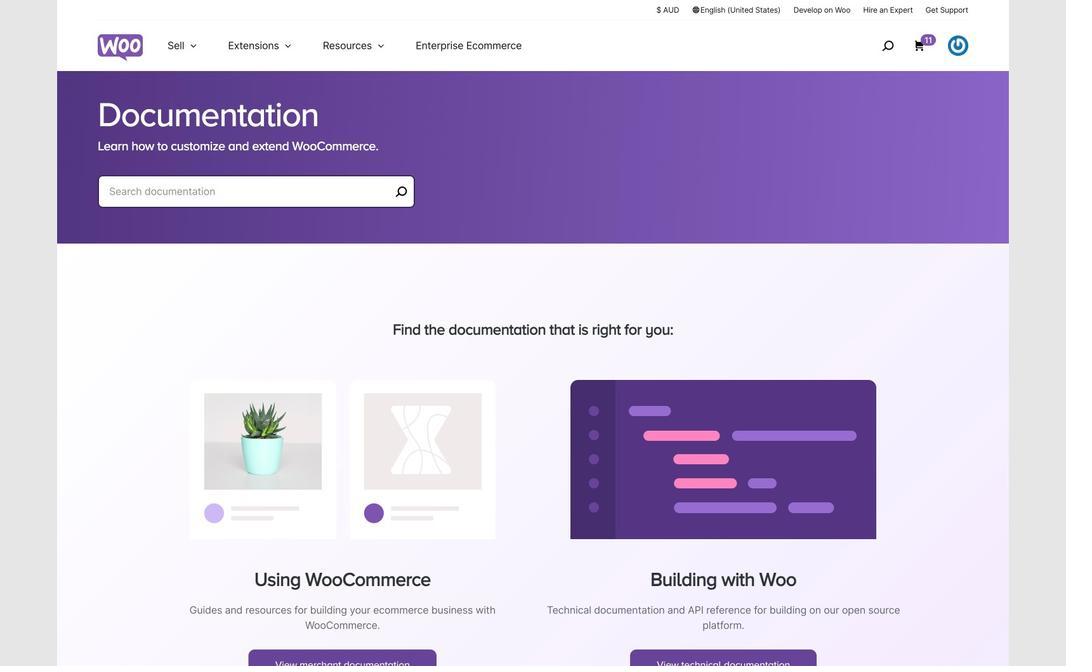 Task type: describe. For each thing, give the bounding box(es) containing it.
Search documentation search field
[[109, 183, 391, 201]]

service navigation menu element
[[855, 25, 969, 66]]

illustration of lines of development code image
[[571, 380, 877, 540]]

open account menu image
[[949, 36, 969, 56]]

search image
[[878, 36, 899, 56]]

illustration of two product cards, with a plan and an abstract shape image
[[190, 380, 496, 540]]



Task type: vqa. For each thing, say whether or not it's contained in the screenshot.
Product Icon
no



Task type: locate. For each thing, give the bounding box(es) containing it.
None search field
[[98, 175, 415, 224]]



